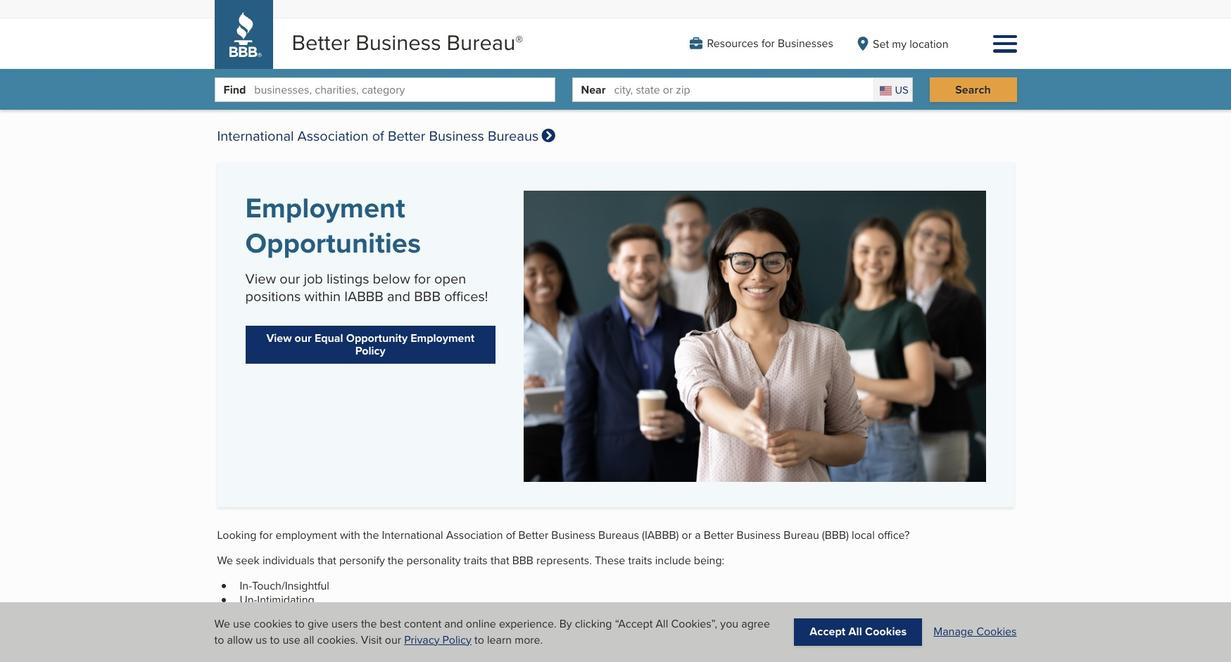 Task type: describe. For each thing, give the bounding box(es) containing it.
intimidating
[[257, 592, 314, 608]]

view our equal opportunity employment policy link
[[245, 326, 496, 364]]

businesses
[[778, 35, 834, 51]]

un-
[[240, 592, 257, 608]]

1 vertical spatial bureaus
[[598, 527, 639, 544]]

"accept
[[615, 616, 653, 632]]

we for we use cookies to give users the best content and online experience. by clicking "accept all cookies", you agree to allow us to use all cookies. visit our
[[214, 616, 230, 632]]

cookies",
[[671, 616, 718, 632]]

all
[[303, 632, 314, 648]]

bbb inside employment opportunities view our job listings below for open positions within iabbb and bbb offices!
[[414, 286, 441, 306]]

with
[[340, 527, 360, 544]]

business up represents.
[[552, 527, 596, 544]]

equal
[[315, 330, 343, 346]]

individuals
[[263, 553, 315, 569]]

accept all cookies button
[[794, 619, 922, 646]]

us
[[895, 83, 909, 97]]

1 vertical spatial international
[[382, 527, 443, 544]]

my
[[892, 36, 907, 52]]

our inside view our equal opportunity employment policy
[[295, 330, 312, 346]]

in-touch/insightful un-intimidating vocal fair-minded seasoned
[[240, 578, 329, 651]]

international association of better business bureaus
[[217, 126, 539, 146]]

Find search field
[[254, 78, 554, 102]]

set my location
[[873, 36, 949, 52]]

accept
[[810, 624, 846, 640]]

privacy policy link
[[404, 632, 472, 648]]

for for employment
[[259, 527, 273, 544]]

us
[[256, 632, 267, 648]]

or
[[682, 527, 692, 544]]

job
[[304, 268, 323, 289]]

employment inside employment opportunities view our job listings below for open positions within iabbb and bbb offices!
[[245, 187, 405, 229]]

positions
[[245, 286, 301, 306]]

the inside we use cookies to give users the best content and online experience. by clicking "accept all cookies", you agree to allow us to use all cookies. visit our
[[361, 616, 377, 632]]

location
[[910, 36, 949, 52]]

0 vertical spatial bureau
[[447, 27, 516, 58]]

these
[[595, 553, 625, 569]]

our inside employment opportunities view our job listings below for open positions within iabbb and bbb offices!
[[280, 268, 300, 289]]

US field
[[874, 78, 912, 102]]

visit
[[361, 632, 382, 648]]

and inside employment opportunities view our job listings below for open positions within iabbb and bbb offices!
[[387, 286, 411, 306]]

seek
[[236, 553, 260, 569]]

manage cookies
[[934, 624, 1017, 640]]

search
[[955, 82, 991, 98]]

set
[[873, 36, 889, 52]]

2 traits from the left
[[628, 553, 652, 569]]

1 vertical spatial policy
[[443, 632, 472, 648]]

employment
[[276, 527, 337, 544]]

agree
[[741, 616, 770, 632]]

find
[[224, 82, 246, 98]]

to right us
[[270, 632, 280, 648]]

1 horizontal spatial use
[[283, 632, 300, 648]]

2 that from the left
[[491, 553, 509, 569]]

0 vertical spatial association
[[298, 126, 369, 146]]

represents.
[[536, 553, 592, 569]]

personify
[[339, 553, 385, 569]]

manage cookies button
[[934, 624, 1017, 641]]

1 horizontal spatial of
[[506, 527, 516, 544]]

view our equal opportunity employment policy
[[266, 330, 475, 359]]

accept all cookies
[[810, 624, 907, 640]]

best
[[380, 616, 401, 632]]

cookies.
[[317, 632, 358, 648]]

1 vertical spatial the
[[388, 553, 404, 569]]

all inside button
[[849, 624, 862, 640]]

in-
[[240, 578, 252, 594]]

1 that from the left
[[318, 553, 336, 569]]

we for we seek individuals that personify the personality traits that bbb represents. these traits include being:
[[217, 553, 233, 569]]

give
[[308, 616, 329, 632]]

1 vertical spatial bbb
[[512, 553, 534, 569]]

0 horizontal spatial use
[[233, 616, 251, 632]]

learn
[[487, 632, 512, 648]]

search button
[[930, 78, 1017, 102]]

0 horizontal spatial bureaus
[[488, 126, 539, 146]]

view inside view our equal opportunity employment policy
[[266, 330, 292, 346]]

experience.
[[499, 616, 557, 632]]

personality
[[407, 553, 461, 569]]

seasoned
[[240, 634, 289, 651]]

0 vertical spatial the
[[363, 527, 379, 544]]

by
[[559, 616, 572, 632]]

clicking
[[575, 616, 612, 632]]

we use cookies to give users the best content and online experience. by clicking "accept all cookies", you agree to allow us to use all cookies. visit our
[[214, 616, 770, 648]]

listings
[[327, 268, 369, 289]]

employment inside view our equal opportunity employment policy
[[411, 330, 475, 346]]



Task type: locate. For each thing, give the bounding box(es) containing it.
we
[[217, 553, 233, 569], [214, 616, 230, 632]]

all inside we use cookies to give users the best content and online experience. by clicking "accept all cookies", you agree to allow us to use all cookies. visit our
[[656, 616, 668, 632]]

1 vertical spatial for
[[414, 268, 431, 289]]

association
[[298, 126, 369, 146], [446, 527, 503, 544]]

offices!
[[444, 286, 488, 306]]

local
[[852, 527, 875, 544]]

0 vertical spatial of
[[372, 126, 384, 146]]

minded
[[261, 620, 299, 636]]

looking
[[217, 527, 257, 544]]

0 horizontal spatial policy
[[355, 343, 386, 359]]

0 horizontal spatial association
[[298, 126, 369, 146]]

open
[[434, 268, 466, 289]]

0 vertical spatial employment
[[245, 187, 405, 229]]

bbb
[[414, 286, 441, 306], [512, 553, 534, 569]]

0 horizontal spatial and
[[387, 286, 411, 306]]

employment
[[245, 187, 405, 229], [411, 330, 475, 346]]

1 vertical spatial we
[[214, 616, 230, 632]]

that left represents.
[[491, 553, 509, 569]]

(iabbb)
[[642, 527, 679, 544]]

the
[[363, 527, 379, 544], [388, 553, 404, 569], [361, 616, 377, 632]]

1 horizontal spatial cookies
[[977, 624, 1017, 640]]

1 horizontal spatial international
[[382, 527, 443, 544]]

our left the job
[[280, 268, 300, 289]]

0 vertical spatial our
[[280, 268, 300, 289]]

international up personality
[[382, 527, 443, 544]]

0 vertical spatial international
[[217, 126, 294, 146]]

international down find
[[217, 126, 294, 146]]

traits right these
[[628, 553, 652, 569]]

1 horizontal spatial traits
[[628, 553, 652, 569]]

employment opportunities view our job listings below for open positions within iabbb and bbb offices!
[[245, 187, 488, 306]]

our
[[280, 268, 300, 289], [295, 330, 312, 346], [385, 632, 401, 648]]

0 vertical spatial we
[[217, 553, 233, 569]]

we left seek
[[217, 553, 233, 569]]

(bbb)
[[822, 527, 849, 544]]

better business bureau ®
[[292, 27, 523, 58]]

bbb left represents.
[[512, 553, 534, 569]]

0 horizontal spatial traits
[[464, 553, 488, 569]]

all
[[656, 616, 668, 632], [849, 624, 862, 640]]

2 cookies from the left
[[977, 624, 1017, 640]]

opportunity
[[346, 330, 408, 346]]

business up the find search box
[[356, 27, 441, 58]]

vocal
[[240, 606, 267, 622]]

privacy
[[404, 632, 440, 648]]

privacy policy to learn more.
[[404, 632, 543, 648]]

policy
[[355, 343, 386, 359], [443, 632, 472, 648]]

bureaus
[[488, 126, 539, 146], [598, 527, 639, 544]]

for
[[762, 35, 775, 51], [414, 268, 431, 289], [259, 527, 273, 544]]

resources for businesses
[[707, 35, 834, 51]]

1 horizontal spatial employment
[[411, 330, 475, 346]]

cookies inside button
[[977, 624, 1017, 640]]

policy inside view our equal opportunity employment policy
[[355, 343, 386, 359]]

to left allow
[[214, 632, 224, 648]]

0 vertical spatial for
[[762, 35, 775, 51]]

include
[[655, 553, 691, 569]]

1 horizontal spatial bureau
[[784, 527, 819, 544]]

0 vertical spatial view
[[245, 268, 276, 289]]

cookies
[[865, 624, 907, 640], [977, 624, 1017, 640]]

0 vertical spatial and
[[387, 286, 411, 306]]

view
[[245, 268, 276, 289], [266, 330, 292, 346]]

cookies right the manage
[[977, 624, 1017, 640]]

view down positions in the left of the page
[[266, 330, 292, 346]]

Near field
[[614, 78, 874, 102]]

0 vertical spatial bbb
[[414, 286, 441, 306]]

content
[[404, 616, 442, 632]]

we left fair-
[[214, 616, 230, 632]]

cookies
[[254, 616, 292, 632]]

our right visit
[[385, 632, 401, 648]]

better
[[292, 27, 350, 58], [388, 126, 425, 146], [518, 527, 549, 544], [704, 527, 734, 544]]

for for businesses
[[762, 35, 775, 51]]

all right "accept
[[656, 616, 668, 632]]

view inside employment opportunities view our job listings below for open positions within iabbb and bbb offices!
[[245, 268, 276, 289]]

1 horizontal spatial policy
[[443, 632, 472, 648]]

being:
[[694, 553, 725, 569]]

our left equal
[[295, 330, 312, 346]]

of down the find search box
[[372, 126, 384, 146]]

below
[[373, 268, 410, 289]]

that down employment
[[318, 553, 336, 569]]

all right accept
[[849, 624, 862, 640]]

policy right equal
[[355, 343, 386, 359]]

1 horizontal spatial and
[[444, 616, 463, 632]]

resources for businesses link
[[690, 35, 834, 51]]

1 vertical spatial and
[[444, 616, 463, 632]]

2 horizontal spatial for
[[762, 35, 775, 51]]

and left online
[[444, 616, 463, 632]]

1 vertical spatial employment
[[411, 330, 475, 346]]

0 horizontal spatial of
[[372, 126, 384, 146]]

0 horizontal spatial that
[[318, 553, 336, 569]]

0 horizontal spatial all
[[656, 616, 668, 632]]

1 horizontal spatial association
[[446, 527, 503, 544]]

use
[[233, 616, 251, 632], [283, 632, 300, 648]]

bbb left offices!
[[414, 286, 441, 306]]

touch/insightful
[[252, 578, 329, 594]]

traits right personality
[[464, 553, 488, 569]]

view left the job
[[245, 268, 276, 289]]

the right with
[[363, 527, 379, 544]]

to left learn
[[475, 632, 484, 648]]

1 horizontal spatial all
[[849, 624, 862, 640]]

traits
[[464, 553, 488, 569], [628, 553, 652, 569]]

we inside we use cookies to give users the best content and online experience. by clicking "accept all cookies", you agree to allow us to use all cookies. visit our
[[214, 616, 230, 632]]

for right looking
[[259, 527, 273, 544]]

0 vertical spatial policy
[[355, 343, 386, 359]]

1 cookies from the left
[[865, 624, 907, 640]]

1 traits from the left
[[464, 553, 488, 569]]

1 vertical spatial view
[[266, 330, 292, 346]]

iabbb
[[344, 286, 384, 306]]

you
[[720, 616, 739, 632]]

looking for employment with the international association of better business bureaus (iabbb) or a better business bureau (bbb) local office?
[[217, 527, 910, 544]]

1 horizontal spatial for
[[414, 268, 431, 289]]

use left all
[[283, 632, 300, 648]]

for right resources
[[762, 35, 775, 51]]

cookies inside button
[[865, 624, 907, 640]]

0 horizontal spatial employment
[[245, 187, 405, 229]]

for left open
[[414, 268, 431, 289]]

1 horizontal spatial bbb
[[512, 553, 534, 569]]

2 vertical spatial for
[[259, 527, 273, 544]]

2 vertical spatial the
[[361, 616, 377, 632]]

and inside we use cookies to give users the best content and online experience. by clicking "accept all cookies", you agree to allow us to use all cookies. visit our
[[444, 616, 463, 632]]

opportunities
[[245, 222, 421, 264]]

business down the find search box
[[429, 126, 484, 146]]

the right personify
[[388, 553, 404, 569]]

business
[[356, 27, 441, 58], [429, 126, 484, 146], [552, 527, 596, 544], [737, 527, 781, 544]]

the left "best"
[[361, 616, 377, 632]]

0 vertical spatial bureaus
[[488, 126, 539, 146]]

international
[[217, 126, 294, 146], [382, 527, 443, 544]]

within
[[304, 286, 341, 306]]

0 horizontal spatial bureau
[[447, 27, 516, 58]]

of up we seek individuals that personify the personality traits that bbb represents. these traits include being:
[[506, 527, 516, 544]]

policy right privacy
[[443, 632, 472, 648]]

bureau
[[447, 27, 516, 58], [784, 527, 819, 544]]

1 horizontal spatial bureaus
[[598, 527, 639, 544]]

online
[[466, 616, 496, 632]]

and right iabbb
[[387, 286, 411, 306]]

use down un-
[[233, 616, 251, 632]]

international association of better business bureaus link
[[217, 126, 556, 146]]

cookies right accept
[[865, 624, 907, 640]]

to
[[295, 616, 305, 632], [214, 632, 224, 648], [270, 632, 280, 648], [475, 632, 484, 648]]

resources
[[707, 35, 759, 51]]

1 vertical spatial of
[[506, 527, 516, 544]]

for inside employment opportunities view our job listings below for open positions within iabbb and bbb offices!
[[414, 268, 431, 289]]

our inside we use cookies to give users the best content and online experience. by clicking "accept all cookies", you agree to allow us to use all cookies. visit our
[[385, 632, 401, 648]]

2 vertical spatial our
[[385, 632, 401, 648]]

1 vertical spatial bureau
[[784, 527, 819, 544]]

0 horizontal spatial bbb
[[414, 286, 441, 306]]

fair-
[[240, 620, 261, 636]]

0 horizontal spatial international
[[217, 126, 294, 146]]

we seek individuals that personify the personality traits that bbb represents. these traits include being:
[[217, 553, 725, 569]]

manage
[[934, 624, 974, 640]]

office?
[[878, 527, 910, 544]]

more.
[[515, 632, 543, 648]]

to left give
[[295, 616, 305, 632]]

a
[[695, 527, 701, 544]]

1 horizontal spatial that
[[491, 553, 509, 569]]

0 horizontal spatial for
[[259, 527, 273, 544]]

1 vertical spatial our
[[295, 330, 312, 346]]

0 horizontal spatial cookies
[[865, 624, 907, 640]]

business right a
[[737, 527, 781, 544]]

users
[[331, 616, 358, 632]]

1 vertical spatial association
[[446, 527, 503, 544]]

near
[[581, 82, 606, 98]]

allow
[[227, 632, 253, 648]]

®
[[516, 29, 523, 52]]



Task type: vqa. For each thing, say whether or not it's contained in the screenshot.
the leftmost 'Policy'
yes



